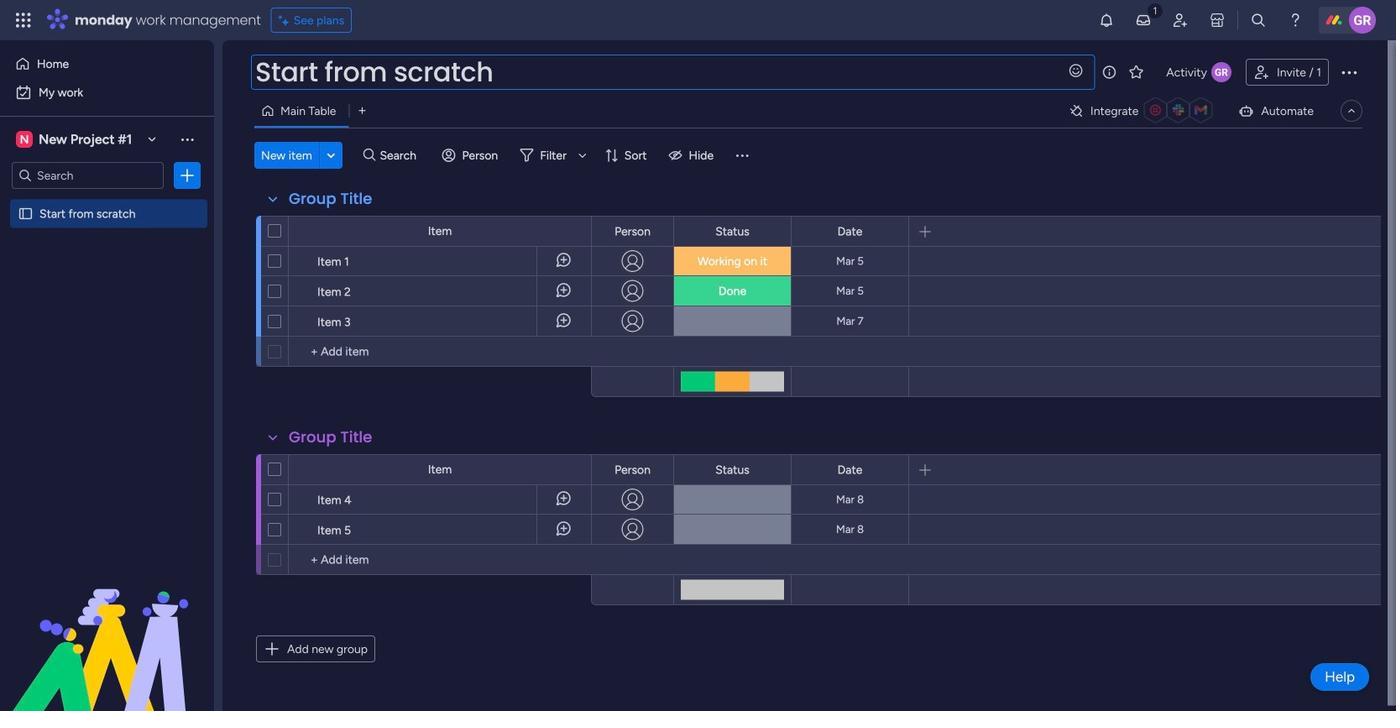 Task type: describe. For each thing, give the bounding box(es) containing it.
add view image
[[359, 105, 366, 117]]

+ Add item text field
[[297, 342, 584, 362]]

options image
[[1339, 62, 1359, 82]]

see plans image
[[279, 11, 294, 30]]

workspace options image
[[179, 131, 196, 148]]

public board image
[[18, 206, 34, 222]]

add emoji image
[[1067, 62, 1084, 79]]

angle down image
[[327, 149, 335, 162]]

collapse board header image
[[1345, 104, 1359, 118]]

2 vertical spatial option
[[0, 199, 214, 202]]

greg robinson image
[[1349, 7, 1376, 34]]

select product image
[[15, 12, 32, 29]]

notifications image
[[1098, 12, 1115, 29]]

menu image
[[734, 147, 751, 164]]

lottie animation element
[[0, 542, 214, 711]]

Board name field
[[251, 55, 1095, 90]]

update feed image
[[1135, 12, 1152, 29]]

Search field
[[376, 144, 426, 167]]

Search in workspace field
[[35, 166, 140, 185]]

0 vertical spatial option
[[10, 50, 204, 77]]

lottie animation image
[[0, 542, 214, 711]]

1 vertical spatial option
[[10, 79, 204, 106]]

arrow down image
[[572, 145, 593, 165]]

1 image
[[1148, 1, 1163, 20]]



Task type: vqa. For each thing, say whether or not it's contained in the screenshot.
Search everything image in the top of the page
yes



Task type: locate. For each thing, give the bounding box(es) containing it.
help image
[[1287, 12, 1304, 29]]

board activity image
[[1212, 62, 1232, 82]]

options image
[[179, 167, 196, 184]]

None field
[[285, 188, 377, 210], [611, 222, 655, 241], [711, 222, 754, 241], [834, 222, 867, 241], [285, 427, 377, 448], [611, 461, 655, 479], [711, 461, 754, 479], [834, 461, 867, 479], [285, 188, 377, 210], [611, 222, 655, 241], [711, 222, 754, 241], [834, 222, 867, 241], [285, 427, 377, 448], [611, 461, 655, 479], [711, 461, 754, 479], [834, 461, 867, 479]]

workspace selection element
[[16, 129, 135, 149]]

+ Add item text field
[[297, 550, 584, 570]]

monday marketplace image
[[1209, 12, 1226, 29]]

option
[[10, 50, 204, 77], [10, 79, 204, 106], [0, 199, 214, 202]]

list box
[[0, 196, 214, 455]]

search everything image
[[1250, 12, 1267, 29]]

show board description image
[[1099, 64, 1120, 81]]

add to favorites image
[[1128, 63, 1145, 80]]

workspace image
[[16, 130, 33, 149]]

v2 search image
[[363, 146, 376, 165]]

invite members image
[[1172, 12, 1189, 29]]



